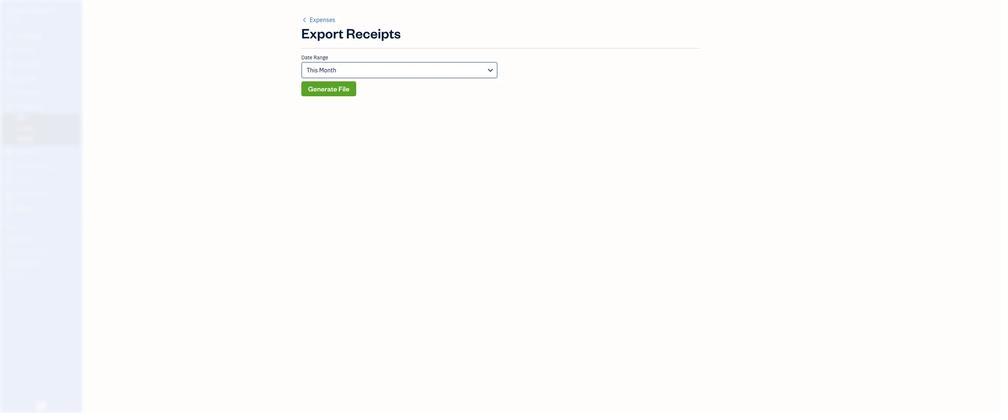 Task type: vqa. For each thing, say whether or not it's contained in the screenshot.
View
no



Task type: locate. For each thing, give the bounding box(es) containing it.
range
[[314, 54, 328, 61]]

expenses button
[[302, 15, 336, 24]]

chevronleft image
[[302, 15, 308, 24]]

generate file button
[[302, 81, 356, 96]]

expense image
[[5, 103, 14, 111]]

this month
[[307, 66, 337, 74]]

generate file
[[308, 84, 350, 93]]

generate
[[308, 84, 337, 93]]

dashboard image
[[5, 32, 14, 40]]

export receipts
[[302, 24, 401, 42]]

client image
[[5, 47, 14, 54]]

expenses
[[310, 16, 336, 24]]

settings image
[[6, 272, 80, 278]]

main element
[[0, 0, 101, 413]]

company
[[27, 7, 53, 14]]

items and services image
[[6, 248, 80, 254]]

chart image
[[5, 191, 14, 199]]



Task type: describe. For each thing, give the bounding box(es) containing it.
payment image
[[5, 89, 14, 97]]

freshbooks image
[[35, 401, 47, 410]]

invoice image
[[5, 75, 14, 82]]

this
[[307, 66, 318, 74]]

project image
[[5, 149, 14, 156]]

bank connections image
[[6, 260, 80, 266]]

Select date range field
[[302, 62, 498, 78]]

timer image
[[5, 163, 14, 170]]

export
[[302, 24, 344, 42]]

date
[[302, 54, 313, 61]]

file
[[339, 84, 350, 93]]

owner
[[6, 15, 20, 21]]

maria's company owner
[[6, 7, 53, 21]]

date range
[[302, 54, 328, 61]]

apps image
[[6, 224, 80, 230]]

month
[[319, 66, 337, 74]]

team members image
[[6, 236, 80, 242]]

report image
[[5, 205, 14, 213]]

estimate image
[[5, 61, 14, 68]]

maria's
[[6, 7, 26, 14]]

receipts
[[346, 24, 401, 42]]

money image
[[5, 177, 14, 184]]



